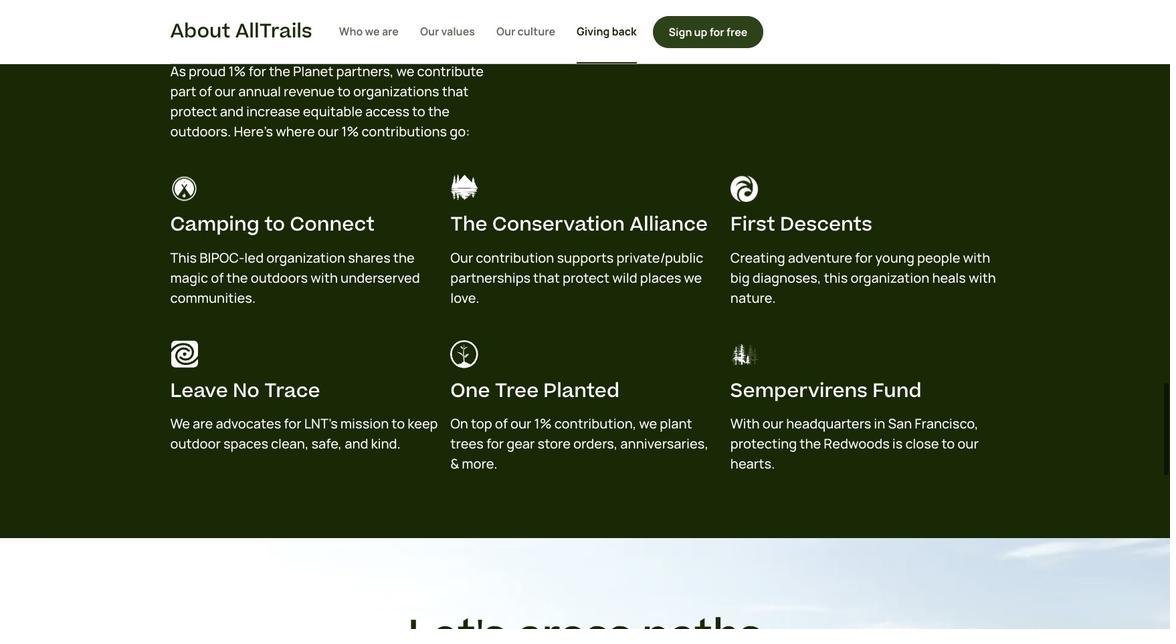 Task type: vqa. For each thing, say whether or not it's contained in the screenshot.


Task type: locate. For each thing, give the bounding box(es) containing it.
our inside on top of our 1% contribution, we plant trees for gear store orders, anniversaries, & more.
[[510, 413, 532, 431]]

for down top
[[486, 433, 504, 452]]

the down headquarters
[[800, 433, 821, 452]]

for right up
[[710, 24, 724, 39]]

safe,
[[311, 433, 342, 452]]

we right who
[[365, 24, 380, 38]]

protect up outdoors.
[[170, 101, 217, 119]]

tab list
[[339, 0, 637, 64]]

on top of our 1% contribution, we plant trees for gear store orders, anniversaries, & more.
[[450, 413, 709, 472]]

redwoods
[[824, 433, 890, 452]]

0 horizontal spatial and
[[220, 101, 244, 119]]

dialog
[[0, 0, 1170, 630]]

to up contributions
[[412, 101, 425, 119]]

1 vertical spatial that
[[533, 267, 560, 285]]

led
[[244, 247, 264, 265]]

giving back image
[[170, 173, 198, 201], [450, 173, 478, 201], [170, 339, 198, 367], [450, 339, 478, 367], [730, 339, 759, 367]]

1 vertical spatial of
[[211, 267, 224, 285]]

1 vertical spatial are
[[193, 413, 213, 431]]

that down contribution
[[533, 267, 560, 285]]

organizations
[[353, 81, 439, 99]]

the up contributions
[[428, 101, 450, 119]]

about alltrails
[[170, 18, 312, 46]]

about
[[170, 18, 230, 46]]

giving back image for sempervirens
[[730, 339, 759, 367]]

1% up store
[[534, 413, 552, 431]]

kind.
[[371, 433, 401, 452]]

1 vertical spatial organization
[[851, 267, 930, 285]]

of
[[199, 81, 212, 99], [211, 267, 224, 285], [495, 413, 508, 431]]

runner running in the distance image
[[0, 537, 1170, 630]]

culture
[[518, 24, 555, 38]]

with
[[963, 247, 990, 265], [311, 267, 338, 285], [969, 267, 996, 285]]

to inside we are advocates for lnt's mission to keep outdoor spaces clean, safe, and kind.
[[392, 413, 405, 431]]

our contribution supports private/public partnerships that protect wild places we love.
[[450, 247, 703, 305]]

are right who
[[382, 24, 399, 38]]

san
[[888, 413, 912, 431]]

clean,
[[271, 433, 309, 452]]

that down the contribute
[[442, 81, 469, 99]]

our up gear on the left bottom of page
[[510, 413, 532, 431]]

1% right proud
[[228, 61, 246, 79]]

for up clean,
[[284, 413, 302, 431]]

love.
[[450, 287, 479, 305]]

alltrails
[[235, 18, 312, 46]]

more.
[[462, 454, 498, 472]]

for up annual
[[249, 61, 266, 79]]

to
[[337, 81, 351, 99], [412, 101, 425, 119], [264, 210, 285, 238], [392, 413, 405, 431], [942, 433, 955, 452]]

to up kind. at left bottom
[[392, 413, 405, 431]]

our
[[420, 24, 439, 38], [496, 24, 515, 38], [450, 247, 473, 265]]

1 horizontal spatial are
[[382, 24, 399, 38]]

of down proud
[[199, 81, 212, 99]]

top
[[471, 413, 492, 431]]

sign up for free button
[[653, 16, 764, 48]]

we up anniversaries,
[[639, 413, 657, 431]]

who we are
[[339, 24, 399, 38]]

camping to connect
[[170, 210, 375, 238]]

2 horizontal spatial our
[[496, 24, 515, 38]]

close
[[905, 433, 939, 452]]

&
[[450, 454, 459, 472]]

of right top
[[495, 413, 508, 431]]

organization down young
[[851, 267, 930, 285]]

giving back image down nature.
[[730, 339, 759, 367]]

in
[[874, 413, 885, 431]]

adventure
[[788, 247, 852, 265]]

we up organizations
[[396, 61, 415, 79]]

to down francisco,
[[942, 433, 955, 452]]

and up 'here's'
[[220, 101, 244, 119]]

0 vertical spatial organization
[[266, 247, 345, 265]]

1 vertical spatial and
[[345, 433, 368, 452]]

0 vertical spatial and
[[220, 101, 244, 119]]

0 horizontal spatial are
[[193, 413, 213, 431]]

0 horizontal spatial that
[[442, 81, 469, 99]]

shares
[[348, 247, 391, 265]]

organization
[[266, 247, 345, 265], [851, 267, 930, 285]]

with right heals
[[969, 267, 996, 285]]

annual
[[238, 81, 281, 99]]

sign
[[669, 24, 692, 39]]

0 horizontal spatial organization
[[266, 247, 345, 265]]

1 horizontal spatial and
[[345, 433, 368, 452]]

one
[[450, 376, 490, 404]]

1 vertical spatial 1%
[[341, 121, 359, 139]]

our inside 'our contribution supports private/public partnerships that protect wild places we love.'
[[450, 247, 473, 265]]

our left values
[[420, 24, 439, 38]]

protect inside 'our contribution supports private/public partnerships that protect wild places we love.'
[[563, 267, 610, 285]]

this
[[170, 247, 197, 265]]

2 vertical spatial 1%
[[534, 413, 552, 431]]

plant
[[660, 413, 692, 431]]

0 horizontal spatial protect
[[170, 101, 217, 119]]

of up communities.
[[211, 267, 224, 285]]

organization inside this bipoc-led organization shares the magic of the outdoors with underserved communities.
[[266, 247, 345, 265]]

1 horizontal spatial protect
[[563, 267, 610, 285]]

the inside "with our headquarters in san francisco, protecting the redwoods is close to our hearts."
[[800, 433, 821, 452]]

organization inside creating adventure for young people with big diagnoses, this organization heals with nature.
[[851, 267, 930, 285]]

proud
[[189, 61, 226, 79]]

hearts.
[[730, 454, 775, 472]]

giving back image up camping at the left top of page
[[170, 173, 198, 201]]

our
[[215, 81, 236, 99], [318, 121, 339, 139], [510, 413, 532, 431], [763, 413, 784, 431], [958, 433, 979, 452]]

giving back image up 'leave'
[[170, 339, 198, 367]]

with inside this bipoc-led organization shares the magic of the outdoors with underserved communities.
[[311, 267, 338, 285]]

1%
[[228, 61, 246, 79], [341, 121, 359, 139], [534, 413, 552, 431]]

who
[[339, 24, 363, 38]]

1 vertical spatial protect
[[563, 267, 610, 285]]

1% down equitable
[[341, 121, 359, 139]]

wild
[[612, 267, 637, 285]]

0 vertical spatial protect
[[170, 101, 217, 119]]

giving back image
[[730, 173, 759, 201]]

1 horizontal spatial organization
[[851, 267, 930, 285]]

are inside "button"
[[382, 24, 399, 38]]

with right the outdoors
[[311, 267, 338, 285]]

are up outdoor
[[193, 413, 213, 431]]

equitable
[[303, 101, 363, 119]]

1 horizontal spatial our
[[450, 247, 473, 265]]

advocates
[[216, 413, 281, 431]]

the
[[450, 210, 487, 238]]

nature.
[[730, 287, 776, 305]]

0 horizontal spatial our
[[420, 24, 439, 38]]

0 vertical spatial are
[[382, 24, 399, 38]]

our down "the"
[[450, 247, 473, 265]]

2 horizontal spatial 1%
[[534, 413, 552, 431]]

giving back image up one
[[450, 339, 478, 367]]

the
[[269, 61, 290, 79], [428, 101, 450, 119], [393, 247, 415, 265], [226, 267, 248, 285], [800, 433, 821, 452]]

2 vertical spatial of
[[495, 413, 508, 431]]

organization up the outdoors
[[266, 247, 345, 265]]

1 horizontal spatial that
[[533, 267, 560, 285]]

as
[[170, 61, 186, 79]]

protect down supports
[[563, 267, 610, 285]]

our left culture
[[496, 24, 515, 38]]

our inside our values button
[[420, 24, 439, 38]]

this bipoc-led organization shares the magic of the outdoors with underserved communities.
[[170, 247, 420, 305]]

we inside "button"
[[365, 24, 380, 38]]

we inside as proud 1% for the planet partners, we contribute part of our annual revenue to organizations that protect and increase equitable access to the outdoors. here's where our 1% contributions go:
[[396, 61, 415, 79]]

sign up for free
[[669, 24, 748, 39]]

our inside our culture button
[[496, 24, 515, 38]]

partners,
[[336, 61, 394, 79]]

0 vertical spatial that
[[442, 81, 469, 99]]

of inside this bipoc-led organization shares the magic of the outdoors with underserved communities.
[[211, 267, 224, 285]]

young
[[875, 247, 915, 265]]

the up underserved
[[393, 247, 415, 265]]

for left young
[[855, 247, 873, 265]]

keep
[[408, 413, 438, 431]]

our down equitable
[[318, 121, 339, 139]]

partnerships
[[450, 267, 531, 285]]

and down mission
[[345, 433, 368, 452]]

with up heals
[[963, 247, 990, 265]]

and inside we are advocates for lnt's mission to keep outdoor spaces clean, safe, and kind.
[[345, 433, 368, 452]]

planet
[[293, 61, 334, 79]]

0 vertical spatial of
[[199, 81, 212, 99]]

our up protecting
[[763, 413, 784, 431]]

gear
[[507, 433, 535, 452]]

0 vertical spatial 1%
[[228, 61, 246, 79]]

we right places
[[684, 267, 702, 285]]

giving back image up "the"
[[450, 173, 478, 201]]



Task type: describe. For each thing, give the bounding box(es) containing it.
mission
[[340, 413, 389, 431]]

lnt's
[[304, 413, 338, 431]]

this
[[824, 267, 848, 285]]

connect
[[290, 210, 375, 238]]

creating
[[730, 247, 785, 265]]

our culture
[[496, 24, 555, 38]]

outdoor
[[170, 433, 221, 452]]

first descents
[[730, 210, 872, 238]]

descents
[[780, 210, 872, 238]]

to up the outdoors
[[264, 210, 285, 238]]

contribution,
[[554, 413, 636, 431]]

for inside creating adventure for young people with big diagnoses, this organization heals with nature.
[[855, 247, 873, 265]]

orders,
[[573, 433, 618, 452]]

who we are button
[[339, 0, 399, 64]]

of inside on top of our 1% contribution, we plant trees for gear store orders, anniversaries, & more.
[[495, 413, 508, 431]]

planted
[[543, 376, 620, 404]]

for inside on top of our 1% contribution, we plant trees for gear store orders, anniversaries, & more.
[[486, 433, 504, 452]]

first
[[730, 210, 775, 238]]

trace
[[264, 376, 320, 404]]

our values button
[[420, 0, 475, 64]]

francisco,
[[915, 413, 978, 431]]

is
[[892, 433, 903, 452]]

leave no trace
[[170, 376, 320, 404]]

sempervirens
[[730, 376, 868, 404]]

tree
[[495, 376, 539, 404]]

magic
[[170, 267, 208, 285]]

that inside as proud 1% for the planet partners, we contribute part of our annual revenue to organizations that protect and increase equitable access to the outdoors. here's where our 1% contributions go:
[[442, 81, 469, 99]]

the down bipoc-
[[226, 267, 248, 285]]

the up annual
[[269, 61, 290, 79]]

the conservation alliance
[[450, 210, 708, 238]]

trees
[[450, 433, 484, 452]]

values
[[441, 24, 475, 38]]

giving back
[[577, 24, 637, 38]]

up
[[694, 24, 708, 39]]

giving back image for leave
[[170, 339, 198, 367]]

underserved
[[341, 267, 420, 285]]

our for our contribution supports private/public partnerships that protect wild places we love.
[[450, 247, 473, 265]]

0 horizontal spatial 1%
[[228, 61, 246, 79]]

revenue
[[284, 81, 335, 99]]

of inside as proud 1% for the planet partners, we contribute part of our annual revenue to organizations that protect and increase equitable access to the outdoors. here's where our 1% contributions go:
[[199, 81, 212, 99]]

we are advocates for lnt's mission to keep outdoor spaces clean, safe, and kind.
[[170, 413, 438, 452]]

increase
[[246, 101, 300, 119]]

alliance
[[630, 210, 708, 238]]

diagnoses,
[[753, 267, 821, 285]]

creating adventure for young people with big diagnoses, this organization heals with nature.
[[730, 247, 996, 305]]

heals
[[932, 267, 966, 285]]

here's
[[234, 121, 273, 139]]

for inside we are advocates for lnt's mission to keep outdoor spaces clean, safe, and kind.
[[284, 413, 302, 431]]

giving back button
[[577, 0, 637, 64]]

outdoors
[[251, 267, 308, 285]]

store
[[538, 433, 571, 452]]

1% inside on top of our 1% contribution, we plant trees for gear store orders, anniversaries, & more.
[[534, 413, 552, 431]]

giving
[[577, 24, 610, 38]]

giving back image for one
[[450, 339, 478, 367]]

anniversaries,
[[620, 433, 709, 452]]

camping
[[170, 210, 260, 238]]

tab list containing who we are
[[339, 0, 637, 64]]

with our headquarters in san francisco, protecting the redwoods is close to our hearts.
[[730, 413, 979, 472]]

people
[[917, 247, 960, 265]]

leave
[[170, 376, 228, 404]]

contribute
[[417, 61, 484, 79]]

on
[[450, 413, 468, 431]]

our values
[[420, 24, 475, 38]]

and inside as proud 1% for the planet partners, we contribute part of our annual revenue to organizations that protect and increase equitable access to the outdoors. here's where our 1% contributions go:
[[220, 101, 244, 119]]

big
[[730, 267, 750, 285]]

our down proud
[[215, 81, 236, 99]]

1 horizontal spatial 1%
[[341, 121, 359, 139]]

close this dialog image
[[1135, 572, 1148, 585]]

spaces
[[223, 433, 268, 452]]

outdoors.
[[170, 121, 231, 139]]

giving back image for the
[[450, 173, 478, 201]]

access
[[365, 101, 410, 119]]

our for our culture
[[496, 24, 515, 38]]

protect inside as proud 1% for the planet partners, we contribute part of our annual revenue to organizations that protect and increase equitable access to the outdoors. here's where our 1% contributions go:
[[170, 101, 217, 119]]

conservation
[[492, 210, 625, 238]]

to inside "with our headquarters in san francisco, protecting the redwoods is close to our hearts."
[[942, 433, 955, 452]]

giving back image for camping
[[170, 173, 198, 201]]

back
[[612, 24, 637, 38]]

our down francisco,
[[958, 433, 979, 452]]

supports
[[557, 247, 614, 265]]

sempervirens fund
[[730, 376, 922, 404]]

contribution
[[476, 247, 554, 265]]

places
[[640, 267, 681, 285]]

bipoc-
[[199, 247, 244, 265]]

free
[[726, 24, 748, 39]]

for inside button
[[710, 24, 724, 39]]

we inside on top of our 1% contribution, we plant trees for gear store orders, anniversaries, & more.
[[639, 413, 657, 431]]

one percent for the planet image
[[728, 0, 900, 141]]

where
[[276, 121, 315, 139]]

go:
[[450, 121, 470, 139]]

part
[[170, 81, 196, 99]]

no
[[233, 376, 259, 404]]

that inside 'our contribution supports private/public partnerships that protect wild places we love.'
[[533, 267, 560, 285]]

with
[[730, 413, 760, 431]]

we inside 'our contribution supports private/public partnerships that protect wild places we love.'
[[684, 267, 702, 285]]

headquarters
[[786, 413, 871, 431]]

contributions
[[362, 121, 447, 139]]

for inside as proud 1% for the planet partners, we contribute part of our annual revenue to organizations that protect and increase equitable access to the outdoors. here's where our 1% contributions go:
[[249, 61, 266, 79]]

one tree planted
[[450, 376, 620, 404]]

to up equitable
[[337, 81, 351, 99]]

as proud 1% for the planet partners, we contribute part of our annual revenue to organizations that protect and increase equitable access to the outdoors. here's where our 1% contributions go:
[[170, 61, 484, 139]]

our for our values
[[420, 24, 439, 38]]

are inside we are advocates for lnt's mission to keep outdoor spaces clean, safe, and kind.
[[193, 413, 213, 431]]

we
[[170, 413, 190, 431]]



